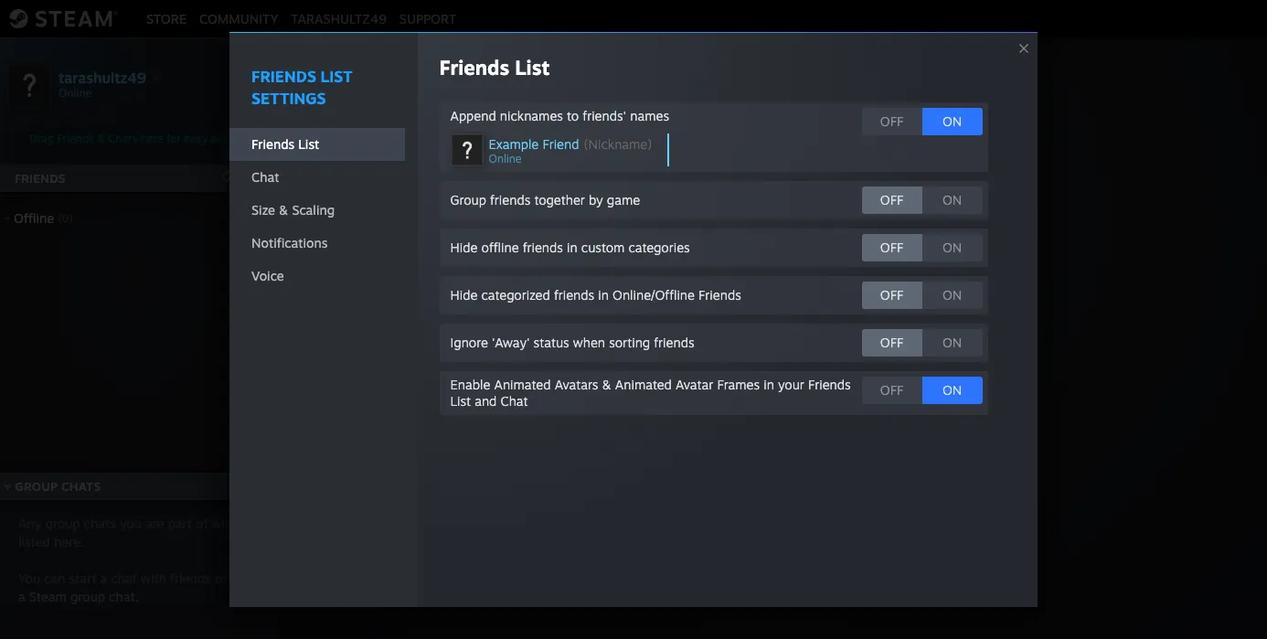 Task type: vqa. For each thing, say whether or not it's contained in the screenshot.
bottom create
no



Task type: describe. For each thing, give the bounding box(es) containing it.
hide for hide offline friends in custom categories
[[450, 240, 478, 255]]

are
[[145, 516, 164, 531]]

avatars
[[555, 377, 598, 392]]

online
[[489, 152, 522, 165]]

0 horizontal spatial tarashultz49
[[59, 68, 146, 86]]

drag
[[30, 132, 54, 145]]

off for categories
[[880, 240, 904, 255]]

group inside any group chats you are part of will be listed here.
[[45, 516, 80, 531]]

your
[[778, 377, 804, 392]]

2 horizontal spatial chat
[[808, 347, 840, 366]]

community
[[199, 11, 278, 26]]

status
[[534, 335, 569, 350]]

0 vertical spatial chats
[[108, 132, 137, 145]]

0 vertical spatial tarashultz49
[[291, 11, 387, 26]]

example friend ( nickname ) online
[[489, 136, 652, 165]]

friends up append
[[439, 55, 510, 80]]

support link
[[393, 11, 463, 26]]

friend inside 'example friend ( nickname ) online'
[[543, 136, 579, 152]]

1 vertical spatial friend
[[698, 347, 740, 366]]

1 off from the top
[[880, 113, 904, 129]]

size & scaling
[[251, 202, 335, 218]]

any
[[18, 516, 42, 531]]

'away'
[[492, 335, 530, 350]]

friends right online/offline
[[699, 287, 741, 303]]

friends right sorting
[[654, 335, 695, 350]]

2 off from the top
[[880, 192, 904, 208]]

chat
[[111, 571, 137, 586]]

click a friend or group chat to start!
[[649, 347, 899, 366]]

you
[[120, 516, 142, 531]]

group for group chats
[[15, 479, 58, 494]]

list down settings
[[298, 136, 319, 152]]

friends'
[[583, 108, 626, 123]]

list up nicknames
[[515, 55, 550, 80]]

0 horizontal spatial to
[[567, 108, 579, 123]]

join
[[231, 571, 253, 586]]

avatar
[[676, 377, 714, 392]]

ignore 'away' status when sorting friends
[[450, 335, 695, 350]]

part
[[168, 516, 192, 531]]

friends inside friends list settings
[[251, 67, 316, 86]]

group inside join a steam group chat.
[[70, 589, 105, 604]]

store link
[[140, 11, 193, 26]]

example
[[489, 136, 539, 152]]

custom
[[581, 240, 625, 255]]

friends down online
[[490, 192, 531, 208]]

list inside friends list settings
[[321, 67, 353, 86]]

frames
[[717, 377, 760, 392]]

notifications
[[251, 235, 328, 250]]

can
[[44, 571, 65, 586]]

hide categorized friends in online/offline friends
[[450, 287, 741, 303]]

1 vertical spatial a
[[100, 571, 107, 586]]

hide offline friends in custom categories
[[450, 240, 690, 255]]

together
[[534, 192, 585, 208]]

collapse chats list image
[[0, 483, 21, 490]]

group chats
[[15, 479, 101, 494]]

friends up ignore 'away' status when sorting friends
[[554, 287, 594, 303]]

off for friends
[[880, 335, 904, 350]]

1 animated from the left
[[494, 377, 551, 392]]

scaling
[[292, 202, 335, 218]]

1 vertical spatial or
[[215, 571, 227, 586]]

community link
[[193, 11, 285, 26]]

friends right offline
[[523, 240, 563, 255]]

1 horizontal spatial or
[[744, 347, 759, 366]]

and
[[475, 393, 497, 409]]

chat inside 'enable animated avatars & animated avatar frames in your friends list and chat'
[[501, 393, 528, 409]]

friends down drag
[[15, 171, 66, 186]]

steam
[[29, 589, 67, 604]]

in for custom
[[567, 240, 578, 255]]



Task type: locate. For each thing, give the bounding box(es) containing it.
friends right with
[[170, 571, 211, 586]]

or up frames on the right bottom
[[744, 347, 759, 366]]

friends list
[[439, 55, 550, 80], [251, 136, 319, 152]]

4 off from the top
[[880, 287, 904, 303]]

access
[[211, 132, 245, 145]]

2 vertical spatial group
[[15, 479, 58, 494]]

group down start
[[70, 589, 105, 604]]

a for steam
[[18, 589, 25, 604]]

tarashultz49 up drag friends & chats here for easy access
[[59, 68, 146, 86]]

0 vertical spatial in
[[567, 240, 578, 255]]

5 on from the top
[[943, 335, 962, 350]]

friends inside 'enable animated avatars & animated avatar frames in your friends list and chat'
[[808, 377, 851, 392]]

of
[[196, 516, 208, 531]]

group up offline
[[450, 192, 486, 208]]

group up any
[[15, 479, 58, 494]]

0 vertical spatial group
[[45, 516, 80, 531]]

chat right and
[[501, 393, 528, 409]]

size
[[251, 202, 275, 218]]

easy
[[184, 132, 208, 145]]

0 vertical spatial or
[[744, 347, 759, 366]]

1 vertical spatial to
[[844, 347, 858, 366]]

3 on from the top
[[943, 240, 962, 255]]

1 horizontal spatial to
[[844, 347, 858, 366]]

a right click
[[685, 347, 693, 366]]

chat.
[[109, 589, 139, 604]]

1 horizontal spatial chat
[[501, 393, 528, 409]]

in inside 'enable animated avatars & animated avatar frames in your friends list and chat'
[[764, 377, 774, 392]]

2 vertical spatial &
[[602, 377, 611, 392]]

& right "avatars"
[[602, 377, 611, 392]]

1 vertical spatial chat
[[808, 347, 840, 366]]

to left start!
[[844, 347, 858, 366]]

append nicknames to friends' names
[[450, 108, 669, 123]]

categorized
[[482, 287, 550, 303]]

2 horizontal spatial a
[[685, 347, 693, 366]]

6 on from the top
[[943, 382, 962, 398]]

manage friends list settings image
[[252, 74, 271, 92]]

list down the enable
[[450, 393, 471, 409]]

chats
[[84, 516, 116, 531]]

1 on from the top
[[943, 113, 962, 129]]

0 horizontal spatial a
[[18, 589, 25, 604]]

0 vertical spatial &
[[97, 132, 105, 145]]

group for group friends together by game
[[450, 192, 486, 208]]

off for avatar
[[880, 382, 904, 398]]

2 horizontal spatial &
[[602, 377, 611, 392]]

0 horizontal spatial &
[[97, 132, 105, 145]]

here
[[140, 132, 163, 145]]

0 vertical spatial group
[[450, 192, 486, 208]]

group up the your
[[763, 347, 804, 366]]

group up here. on the bottom of page
[[45, 516, 80, 531]]

chats left here
[[108, 132, 137, 145]]

names
[[630, 108, 669, 123]]

with
[[141, 571, 166, 586]]

offline
[[482, 240, 519, 255]]

you can start a chat with friends or
[[18, 571, 231, 586]]

group
[[45, 516, 80, 531], [70, 589, 105, 604]]

here.
[[54, 534, 84, 550]]

5 off from the top
[[880, 335, 904, 350]]

1 vertical spatial group
[[70, 589, 105, 604]]

0 vertical spatial to
[[567, 108, 579, 123]]

chat left start!
[[808, 347, 840, 366]]

enable animated avatars & animated avatar frames in your friends list and chat
[[450, 377, 851, 409]]

friends
[[490, 192, 531, 208], [523, 240, 563, 255], [554, 287, 594, 303], [654, 335, 695, 350], [170, 571, 211, 586]]

friends up add a friend icon
[[251, 136, 295, 152]]

on for avatar
[[943, 382, 962, 398]]

online/offline
[[613, 287, 695, 303]]

any group chats you are part of will be listed here.
[[18, 516, 250, 550]]

chat up size
[[251, 169, 279, 185]]

1 horizontal spatial group
[[450, 192, 486, 208]]

settings
[[251, 89, 326, 108]]

on for categories
[[943, 240, 962, 255]]

in down the custom
[[598, 287, 609, 303]]

you
[[18, 571, 40, 586]]

a for friend
[[685, 347, 693, 366]]

2 on from the top
[[943, 192, 962, 208]]

0 vertical spatial a
[[685, 347, 693, 366]]

2 horizontal spatial group
[[763, 347, 804, 366]]

1 horizontal spatial chats
[[108, 132, 137, 145]]

& right size
[[279, 202, 288, 218]]

friends
[[439, 55, 510, 80], [251, 67, 316, 86], [57, 132, 94, 145], [251, 136, 295, 152], [15, 171, 66, 186], [699, 287, 741, 303], [808, 377, 851, 392]]

hide up ignore
[[450, 287, 478, 303]]

1 horizontal spatial friends list
[[439, 55, 550, 80]]

chats up chats
[[61, 479, 101, 494]]

friend
[[543, 136, 579, 152], [698, 347, 740, 366]]

0 vertical spatial chat
[[251, 169, 279, 185]]

enable
[[450, 377, 490, 392]]

append
[[450, 108, 496, 123]]

hide
[[450, 240, 478, 255], [450, 287, 478, 303]]

friends right drag
[[57, 132, 94, 145]]

hide left offline
[[450, 240, 478, 255]]

a down 'you'
[[18, 589, 25, 604]]

0 horizontal spatial group
[[15, 479, 58, 494]]

game
[[607, 192, 640, 208]]

nickname
[[588, 136, 648, 152]]

animated
[[494, 377, 551, 392], [615, 377, 672, 392]]

2 vertical spatial chat
[[501, 393, 528, 409]]

in left the custom
[[567, 240, 578, 255]]

1 horizontal spatial tarashultz49
[[291, 11, 387, 26]]

2 vertical spatial in
[[764, 377, 774, 392]]

friends list up append
[[439, 55, 550, 80]]

0 horizontal spatial friends list
[[251, 136, 319, 152]]

or
[[744, 347, 759, 366], [215, 571, 227, 586]]

& left here
[[97, 132, 105, 145]]

0 vertical spatial hide
[[450, 240, 478, 255]]

1 vertical spatial chats
[[61, 479, 101, 494]]

friends list settings
[[251, 67, 353, 108]]

(
[[584, 136, 588, 152]]

1 vertical spatial in
[[598, 287, 609, 303]]

or left join
[[215, 571, 227, 586]]

0 horizontal spatial chats
[[61, 479, 101, 494]]

2 hide from the top
[[450, 287, 478, 303]]

friend up frames on the right bottom
[[698, 347, 740, 366]]

&
[[97, 132, 105, 145], [279, 202, 288, 218], [602, 377, 611, 392]]

1 vertical spatial group
[[763, 347, 804, 366]]

chats
[[108, 132, 137, 145], [61, 479, 101, 494]]

1 horizontal spatial animated
[[615, 377, 672, 392]]

off for friends
[[880, 287, 904, 303]]

ignore
[[450, 335, 488, 350]]

1 vertical spatial friends list
[[251, 136, 319, 152]]

sorting
[[609, 335, 650, 350]]

list
[[515, 55, 550, 80], [321, 67, 353, 86], [298, 136, 319, 152], [450, 393, 471, 409]]

chat
[[251, 169, 279, 185], [808, 347, 840, 366], [501, 393, 528, 409]]

1 hide from the top
[[450, 240, 478, 255]]

animated down click
[[615, 377, 672, 392]]

tarashultz49 up friends list settings
[[291, 11, 387, 26]]

friend left (
[[543, 136, 579, 152]]

search my friends list image
[[221, 169, 238, 186]]

join a steam group chat.
[[18, 571, 253, 604]]

for
[[166, 132, 181, 145]]

nicknames
[[500, 108, 563, 123]]

start
[[69, 571, 97, 586]]

1 horizontal spatial in
[[598, 287, 609, 303]]

0 horizontal spatial friend
[[543, 136, 579, 152]]

1 vertical spatial hide
[[450, 287, 478, 303]]

0 horizontal spatial in
[[567, 240, 578, 255]]

store
[[146, 11, 187, 26]]

1 vertical spatial tarashultz49
[[59, 68, 146, 86]]

in for online/offline
[[598, 287, 609, 303]]

0 vertical spatial friends list
[[439, 55, 550, 80]]

)
[[648, 136, 652, 152]]

group friends together by game
[[450, 192, 640, 208]]

list up settings
[[321, 67, 353, 86]]

1 horizontal spatial a
[[100, 571, 107, 586]]

offline
[[14, 210, 54, 226]]

1 horizontal spatial friend
[[698, 347, 740, 366]]

0 horizontal spatial or
[[215, 571, 227, 586]]

tarashultz49
[[291, 11, 387, 26], [59, 68, 146, 86]]

in left the your
[[764, 377, 774, 392]]

0 horizontal spatial chat
[[251, 169, 279, 185]]

on for friends
[[943, 287, 962, 303]]

1 vertical spatial &
[[279, 202, 288, 218]]

friends list up add a friend icon
[[251, 136, 319, 152]]

a
[[685, 347, 693, 366], [100, 571, 107, 586], [18, 589, 25, 604]]

6 off from the top
[[880, 382, 904, 398]]

support
[[399, 11, 456, 26]]

3 off from the top
[[880, 240, 904, 255]]

& inside 'enable animated avatars & animated avatar frames in your friends list and chat'
[[602, 377, 611, 392]]

to left friends'
[[567, 108, 579, 123]]

voice
[[251, 268, 284, 283]]

1 horizontal spatial &
[[279, 202, 288, 218]]

by
[[589, 192, 603, 208]]

list inside 'enable animated avatars & animated avatar frames in your friends list and chat'
[[450, 393, 471, 409]]

4 on from the top
[[943, 287, 962, 303]]

a inside join a steam group chat.
[[18, 589, 25, 604]]

off
[[880, 113, 904, 129], [880, 192, 904, 208], [880, 240, 904, 255], [880, 287, 904, 303], [880, 335, 904, 350], [880, 382, 904, 398]]

animated up and
[[494, 377, 551, 392]]

categories
[[629, 240, 690, 255]]

0 vertical spatial friend
[[543, 136, 579, 152]]

add a friend image
[[249, 167, 269, 187]]

when
[[573, 335, 605, 350]]

will
[[212, 516, 231, 531]]

listed
[[18, 534, 50, 550]]

to
[[567, 108, 579, 123], [844, 347, 858, 366]]

a left chat
[[100, 571, 107, 586]]

join a steam group chat. link
[[18, 571, 253, 604]]

group
[[450, 192, 486, 208], [763, 347, 804, 366], [15, 479, 58, 494]]

drag friends & chats here for easy access
[[30, 132, 245, 145]]

on for friends
[[943, 335, 962, 350]]

friends right the your
[[808, 377, 851, 392]]

on
[[943, 113, 962, 129], [943, 192, 962, 208], [943, 240, 962, 255], [943, 287, 962, 303], [943, 335, 962, 350], [943, 382, 962, 398]]

2 vertical spatial a
[[18, 589, 25, 604]]

in
[[567, 240, 578, 255], [598, 287, 609, 303], [764, 377, 774, 392]]

2 animated from the left
[[615, 377, 672, 392]]

friends up settings
[[251, 67, 316, 86]]

click
[[649, 347, 681, 366]]

0 horizontal spatial animated
[[494, 377, 551, 392]]

tarashultz49 link
[[285, 11, 393, 26]]

2 horizontal spatial in
[[764, 377, 774, 392]]

be
[[235, 516, 250, 531]]

start!
[[863, 347, 899, 366]]

hide for hide categorized friends in online/offline friends
[[450, 287, 478, 303]]



